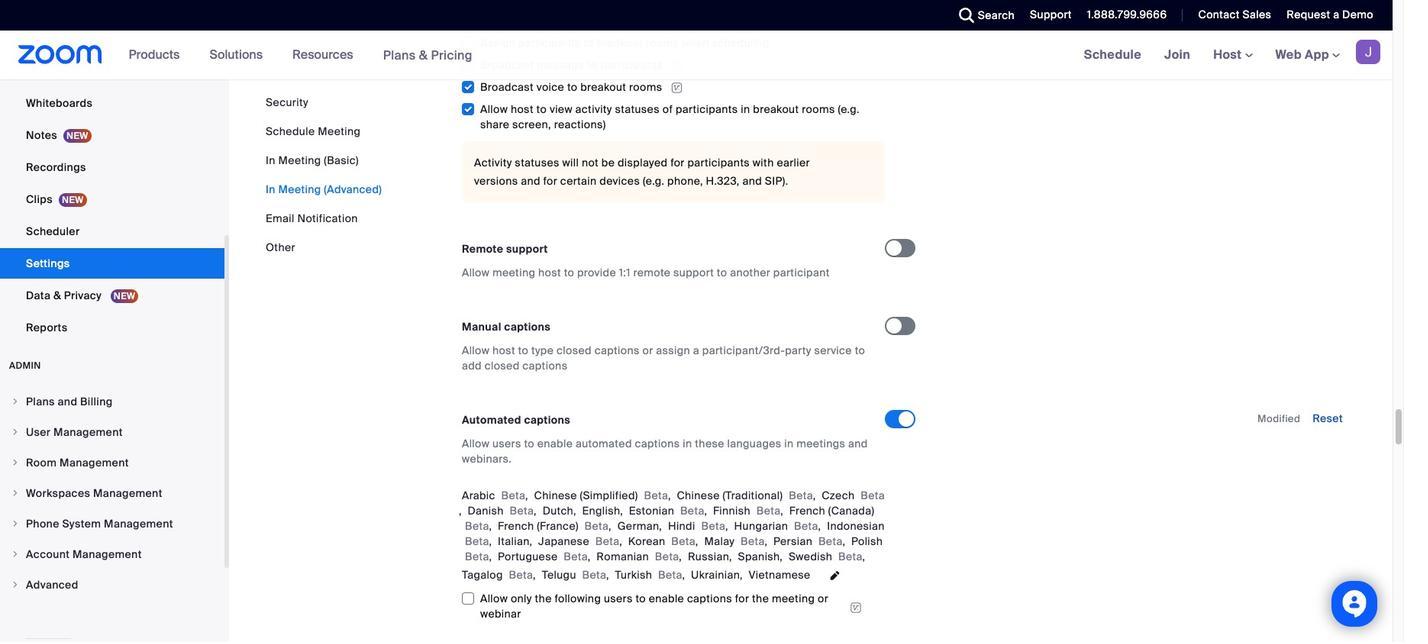 Task type: locate. For each thing, give the bounding box(es) containing it.
meeting
[[318, 124, 361, 138], [278, 153, 321, 167], [278, 183, 321, 196]]

1 horizontal spatial schedule
[[1084, 47, 1142, 63]]

0 vertical spatial plans
[[383, 47, 416, 63]]

meeting down remote support
[[492, 266, 535, 280]]

management up account management menu item on the left bottom
[[104, 517, 173, 531]]

or inside allow only the following users to enable captions for the meeting or webinar
[[818, 592, 829, 606]]

1 vertical spatial (e.g.
[[643, 174, 665, 188]]

group
[[461, 31, 885, 203]]

h.323,
[[706, 174, 740, 188]]

workspaces management
[[26, 486, 162, 500]]

swedish
[[789, 550, 833, 564]]

in left these in the bottom of the page
[[683, 437, 692, 451]]

1 horizontal spatial users
[[604, 592, 633, 606]]

2 vertical spatial for
[[735, 592, 749, 606]]

(e.g.
[[838, 102, 860, 116], [643, 174, 665, 188]]

1 vertical spatial closed
[[485, 359, 520, 373]]

zoom logo image
[[18, 45, 102, 64]]

products button
[[129, 31, 187, 79]]

statuses inside activity statuses will not be displayed for participants with earlier versions and for certain devices (e.g. phone, h.323, and sip).
[[515, 156, 560, 170]]

2 chinese from the left
[[677, 489, 720, 503]]

& left pricing
[[419, 47, 428, 63]]

(traditional)
[[723, 489, 783, 503]]

1 right image from the top
[[11, 397, 20, 406]]

remote support
[[462, 242, 548, 256]]

1 vertical spatial broadcast
[[480, 80, 534, 94]]

& for pricing
[[419, 47, 428, 63]]

host inside the allow host to view activity statuses of participants in breakout rooms (e.g. share screen, reactions)
[[511, 102, 534, 116]]

allow down the remote
[[462, 266, 490, 280]]

menu bar containing security
[[266, 95, 382, 255]]

management inside menu item
[[73, 548, 142, 561]]

1 horizontal spatial french
[[789, 504, 826, 518]]

& right data
[[53, 289, 61, 302]]

to up screen,
[[537, 102, 547, 116]]

1 broadcast from the top
[[480, 58, 534, 72]]

0 horizontal spatial &
[[53, 289, 61, 302]]

or
[[643, 344, 653, 358], [818, 592, 829, 606]]

management down room management 'menu item'
[[93, 486, 162, 500]]

plans left pricing
[[383, 47, 416, 63]]

plans for plans & pricing
[[383, 47, 416, 63]]

meeting up "email notification"
[[278, 183, 321, 196]]

allow inside allow only the following users to enable captions for the meeting or webinar
[[480, 592, 508, 606]]

1 horizontal spatial statuses
[[615, 102, 660, 116]]

contact sales link
[[1187, 0, 1275, 31], [1198, 8, 1272, 21]]

0 horizontal spatial french
[[498, 519, 534, 533]]

0 vertical spatial &
[[419, 47, 428, 63]]

to right 'service'
[[855, 344, 865, 358]]

2 right image from the top
[[11, 458, 20, 467]]

participants down support version for broadcast voice to breakout rooms icon
[[676, 102, 738, 116]]

share
[[480, 118, 510, 131]]

enable down "turkish"
[[649, 592, 684, 606]]

1 vertical spatial meeting
[[278, 153, 321, 167]]

statuses
[[615, 102, 660, 116], [515, 156, 560, 170]]

arabic beta chinese (simplified) beta chinese (traditional) beta czech beta danish beta dutch english estonian beta finnish beta french (canada) beta french (france) beta german hindi beta hungarian beta indonesian beta italian japanese beta korean beta malay beta persian beta polish beta portuguese beta romanian beta russian spanish swedish beta tagalog beta telugu beta turkish beta ukrainian vietnamese
[[462, 489, 885, 582]]

chinese up hindi
[[677, 489, 720, 503]]

management
[[53, 425, 123, 439], [60, 456, 129, 470], [93, 486, 162, 500], [104, 517, 173, 531], [73, 548, 142, 561]]

web app button
[[1276, 47, 1340, 63]]

broadcast inside application
[[480, 80, 534, 94]]

german
[[617, 519, 659, 533]]

vietnamese
[[749, 568, 811, 582]]

rooms up the "earlier"
[[802, 102, 835, 116]]

dutch
[[543, 504, 574, 518]]

statuses left will at the top left of page
[[515, 156, 560, 170]]

for
[[671, 156, 685, 170], [543, 174, 558, 188], [735, 592, 749, 606]]

breakout inside application
[[580, 80, 626, 94]]

1 vertical spatial schedule
[[266, 124, 315, 138]]

for left the certain
[[543, 174, 558, 188]]

assign participants to breakout rooms when scheduling
[[480, 36, 769, 50]]

2 vertical spatial meeting
[[278, 183, 321, 196]]

plans for plans and billing
[[26, 395, 55, 409]]

0 vertical spatial host
[[511, 102, 534, 116]]

in up email
[[266, 183, 275, 196]]

1 vertical spatial &
[[53, 289, 61, 302]]

the
[[535, 592, 552, 606], [752, 592, 769, 606]]

settings link
[[0, 248, 225, 279]]

meeting down vietnamese
[[772, 592, 815, 606]]

for down ukrainian
[[735, 592, 749, 606]]

captions down ukrainian
[[687, 592, 732, 606]]

0 horizontal spatial enable
[[537, 437, 573, 451]]

support right remote at top left
[[674, 266, 714, 280]]

0 vertical spatial enable
[[537, 437, 573, 451]]

meeting
[[492, 266, 535, 280], [772, 592, 815, 606]]

right image left the advanced
[[11, 580, 20, 590]]

finnish
[[713, 504, 751, 518]]

host down manual captions
[[492, 344, 515, 358]]

to inside allow only the following users to enable captions for the meeting or webinar
[[636, 592, 646, 606]]

notes
[[26, 128, 57, 142]]

0 vertical spatial rooms
[[646, 36, 679, 50]]

to down automated captions
[[524, 437, 535, 451]]

0 vertical spatial schedule
[[1084, 47, 1142, 63]]

1 vertical spatial breakout
[[580, 80, 626, 94]]

webinar
[[480, 607, 521, 621]]

schedule for schedule meeting
[[266, 124, 315, 138]]

0 horizontal spatial for
[[543, 174, 558, 188]]

manual
[[462, 320, 501, 334]]

profile picture image
[[1356, 40, 1381, 64]]

& inside personal menu menu
[[53, 289, 61, 302]]

right image inside account management menu item
[[11, 550, 20, 559]]

1 vertical spatial right image
[[11, 519, 20, 528]]

or down add caption languages icon
[[818, 592, 829, 606]]

right image inside room management 'menu item'
[[11, 458, 20, 467]]

breakout
[[597, 36, 643, 50], [580, 80, 626, 94], [753, 102, 799, 116]]

french
[[789, 504, 826, 518], [498, 519, 534, 533]]

0 vertical spatial users
[[492, 437, 521, 451]]

1 horizontal spatial the
[[752, 592, 769, 606]]

with
[[753, 156, 774, 170]]

or left assign
[[643, 344, 653, 358]]

1 vertical spatial statuses
[[515, 156, 560, 170]]

closed right type
[[557, 344, 592, 358]]

allow inside allow users to enable automated captions in these languages in meetings and webinars.
[[462, 437, 490, 451]]

whiteboards
[[26, 96, 93, 110]]

4 right image from the top
[[11, 550, 20, 559]]

management for user management
[[53, 425, 123, 439]]

management inside 'menu item'
[[60, 456, 129, 470]]

a left demo
[[1333, 8, 1340, 21]]

email notification link
[[266, 212, 358, 225]]

will
[[562, 156, 579, 170]]

right image for phone
[[11, 519, 20, 528]]

users down "turkish"
[[604, 592, 633, 606]]

sip).
[[765, 174, 788, 188]]

in down the schedule meeting link at the left top of the page
[[266, 153, 275, 167]]

right image left phone
[[11, 519, 20, 528]]

right image inside the workspaces management menu item
[[11, 489, 20, 498]]

0 horizontal spatial a
[[693, 344, 700, 358]]

solutions
[[210, 47, 263, 63]]

the right only
[[535, 592, 552, 606]]

right image inside phone system management menu item
[[11, 519, 20, 528]]

0 horizontal spatial plans
[[26, 395, 55, 409]]

1.888.799.9666
[[1087, 8, 1167, 21]]

1 horizontal spatial plans
[[383, 47, 416, 63]]

2 vertical spatial host
[[492, 344, 515, 358]]

broadcast voice to breakout rooms application
[[461, 76, 885, 98]]

plans inside product information navigation
[[383, 47, 416, 63]]

1 vertical spatial french
[[498, 519, 534, 533]]

support
[[1030, 8, 1072, 21]]

in meeting (basic)
[[266, 153, 359, 167]]

0 horizontal spatial statuses
[[515, 156, 560, 170]]

resources button
[[293, 31, 360, 79]]

statuses left of at the left of the page
[[615, 102, 660, 116]]

& for privacy
[[53, 289, 61, 302]]

remote
[[462, 242, 504, 256]]

rooms left when
[[646, 36, 679, 50]]

korean
[[628, 535, 666, 548]]

1 vertical spatial users
[[604, 592, 633, 606]]

automated
[[576, 437, 632, 451]]

captions right automated
[[524, 413, 571, 427]]

in for in meeting (advanced)
[[266, 183, 275, 196]]

0 horizontal spatial users
[[492, 437, 521, 451]]

and right versions
[[521, 174, 540, 188]]

allow host to type closed captions or assign a participant/3rd-party service to add closed captions
[[462, 344, 865, 373]]

1 vertical spatial meeting
[[772, 592, 815, 606]]

settings
[[26, 257, 70, 270]]

&
[[419, 47, 428, 63], [53, 289, 61, 302]]

management up workspaces management
[[60, 456, 129, 470]]

resources
[[293, 47, 353, 63]]

2 vertical spatial breakout
[[753, 102, 799, 116]]

to down "turkish"
[[636, 592, 646, 606]]

1.888.799.9666 button
[[1076, 0, 1171, 31], [1087, 8, 1167, 21]]

right image
[[11, 397, 20, 406], [11, 519, 20, 528]]

1 vertical spatial in
[[266, 183, 275, 196]]

account management
[[26, 548, 142, 561]]

allow up add
[[462, 344, 490, 358]]

right image
[[11, 428, 20, 437], [11, 458, 20, 467], [11, 489, 20, 498], [11, 550, 20, 559], [11, 580, 20, 590]]

users inside allow only the following users to enable captions for the meeting or webinar
[[604, 592, 633, 606]]

2 in from the top
[[266, 183, 275, 196]]

admin
[[9, 360, 41, 372]]

email notification
[[266, 212, 358, 225]]

0 horizontal spatial chinese
[[534, 489, 577, 503]]

0 vertical spatial broadcast
[[480, 58, 534, 72]]

5 right image from the top
[[11, 580, 20, 590]]

right image left user
[[11, 428, 20, 437]]

meeting down the schedule meeting link at the left top of the page
[[278, 153, 321, 167]]

allow up webinars. in the bottom of the page
[[462, 437, 490, 451]]

allow
[[480, 102, 508, 116], [462, 266, 490, 280], [462, 344, 490, 358], [462, 437, 490, 451], [480, 592, 508, 606]]

1 right image from the top
[[11, 428, 20, 437]]

menu bar
[[266, 95, 382, 255]]

allow inside allow host to type closed captions or assign a participant/3rd-party service to add closed captions
[[462, 344, 490, 358]]

plans inside menu item
[[26, 395, 55, 409]]

captions inside allow only the following users to enable captions for the meeting or webinar
[[687, 592, 732, 606]]

to left type
[[518, 344, 529, 358]]

schedule inside "link"
[[1084, 47, 1142, 63]]

1 vertical spatial rooms
[[629, 80, 662, 94]]

user management menu item
[[0, 418, 225, 447]]

0 vertical spatial (e.g.
[[838, 102, 860, 116]]

french up the italian
[[498, 519, 534, 533]]

breakout up with
[[753, 102, 799, 116]]

for up phone,
[[671, 156, 685, 170]]

french up persian
[[789, 504, 826, 518]]

closed right add
[[485, 359, 520, 373]]

romanian
[[597, 550, 649, 564]]

(france)
[[537, 519, 579, 533]]

0 vertical spatial a
[[1333, 8, 1340, 21]]

rooms inside application
[[629, 80, 662, 94]]

0 horizontal spatial in
[[683, 437, 692, 451]]

the down vietnamese
[[752, 592, 769, 606]]

right image inside advanced menu item
[[11, 580, 20, 590]]

host up screen,
[[511, 102, 534, 116]]

1 in from the top
[[266, 153, 275, 167]]

message
[[537, 58, 585, 72]]

management down phone system management menu item
[[73, 548, 142, 561]]

allow for allow users to enable automated captions in these languages in meetings and webinars.
[[462, 437, 490, 451]]

0 horizontal spatial meeting
[[492, 266, 535, 280]]

schedule meeting
[[266, 124, 361, 138]]

captions down type
[[523, 359, 568, 373]]

plans up user
[[26, 395, 55, 409]]

1 vertical spatial enable
[[649, 592, 684, 606]]

right image left workspaces
[[11, 489, 20, 498]]

a right assign
[[693, 344, 700, 358]]

1 horizontal spatial meeting
[[772, 592, 815, 606]]

management down billing
[[53, 425, 123, 439]]

for inside allow only the following users to enable captions for the meeting or webinar
[[735, 592, 749, 606]]

app
[[1305, 47, 1329, 63]]

personal devices link
[[0, 56, 225, 86]]

1 vertical spatial support
[[674, 266, 714, 280]]

allow up webinar
[[480, 592, 508, 606]]

0 horizontal spatial (e.g.
[[643, 174, 665, 188]]

polish
[[851, 535, 883, 548]]

to
[[584, 36, 594, 50], [587, 58, 598, 72], [567, 80, 578, 94], [537, 102, 547, 116], [564, 266, 574, 280], [717, 266, 727, 280], [518, 344, 529, 358], [855, 344, 865, 358], [524, 437, 535, 451], [636, 592, 646, 606]]

plans & pricing link
[[383, 47, 473, 63], [383, 47, 473, 63]]

host for view
[[511, 102, 534, 116]]

group containing assign participants to breakout rooms when scheduling
[[461, 31, 885, 203]]

plans and billing menu item
[[0, 387, 225, 416]]

1 horizontal spatial in
[[741, 102, 750, 116]]

participants up h.323, on the right top of the page
[[688, 156, 750, 170]]

1 horizontal spatial support
[[674, 266, 714, 280]]

broadcast up share
[[480, 80, 534, 94]]

2 broadcast from the top
[[480, 80, 534, 94]]

0 vertical spatial right image
[[11, 397, 20, 406]]

1 horizontal spatial (e.g.
[[838, 102, 860, 116]]

captions
[[504, 320, 551, 334], [595, 344, 640, 358], [523, 359, 568, 373], [524, 413, 571, 427], [635, 437, 680, 451], [687, 592, 732, 606]]

0 vertical spatial in
[[266, 153, 275, 167]]

0 vertical spatial or
[[643, 344, 653, 358]]

3 right image from the top
[[11, 489, 20, 498]]

breakout for voice
[[580, 80, 626, 94]]

1 horizontal spatial &
[[419, 47, 428, 63]]

1 vertical spatial plans
[[26, 395, 55, 409]]

and inside allow users to enable automated captions in these languages in meetings and webinars.
[[848, 437, 868, 451]]

0 horizontal spatial the
[[535, 592, 552, 606]]

in inside the allow host to view activity statuses of participants in breakout rooms (e.g. share screen, reactions)
[[741, 102, 750, 116]]

and left billing
[[58, 395, 77, 409]]

0 vertical spatial meeting
[[492, 266, 535, 280]]

broadcast down "assign"
[[480, 58, 534, 72]]

(simplified)
[[580, 489, 638, 503]]

chinese up dutch
[[534, 489, 577, 503]]

web
[[1276, 47, 1302, 63]]

right image left room
[[11, 458, 20, 467]]

in left meetings at right bottom
[[784, 437, 794, 451]]

1 horizontal spatial chinese
[[677, 489, 720, 503]]

2 vertical spatial rooms
[[802, 102, 835, 116]]

allow for allow only the following users to enable captions for the meeting or webinar
[[480, 592, 508, 606]]

captions left these in the bottom of the page
[[635, 437, 680, 451]]

beta
[[501, 489, 526, 503], [644, 489, 668, 503], [789, 489, 813, 503], [861, 489, 885, 503], [510, 504, 534, 518], [680, 504, 705, 518], [757, 504, 781, 518], [465, 519, 489, 533], [585, 519, 609, 533], [701, 519, 726, 533], [794, 519, 818, 533], [465, 535, 489, 548], [595, 535, 620, 548], [671, 535, 696, 548], [741, 535, 765, 548], [819, 535, 843, 548], [465, 550, 489, 564], [564, 550, 588, 564], [655, 550, 679, 564], [838, 550, 863, 564], [509, 568, 533, 582], [582, 568, 607, 582], [658, 568, 682, 582]]

1 horizontal spatial enable
[[649, 592, 684, 606]]

system
[[62, 517, 101, 531]]

rooms left support version for broadcast voice to breakout rooms icon
[[629, 80, 662, 94]]

1 vertical spatial host
[[538, 266, 561, 280]]

management for account management
[[73, 548, 142, 561]]

allow inside the allow host to view activity statuses of participants in breakout rooms (e.g. share screen, reactions)
[[480, 102, 508, 116]]

0 horizontal spatial or
[[643, 344, 653, 358]]

2 horizontal spatial for
[[735, 592, 749, 606]]

user
[[26, 425, 51, 439]]

0 vertical spatial meeting
[[318, 124, 361, 138]]

0 vertical spatial closed
[[557, 344, 592, 358]]

right image inside plans and billing menu item
[[11, 397, 20, 406]]

host for type
[[492, 344, 515, 358]]

right image down admin at left bottom
[[11, 397, 20, 406]]

0 vertical spatial statuses
[[615, 102, 660, 116]]

meeting up the (basic)
[[318, 124, 361, 138]]

broadcast for broadcast voice to breakout rooms
[[480, 80, 534, 94]]

tagalog
[[462, 568, 503, 582]]

0 horizontal spatial closed
[[485, 359, 520, 373]]

0 horizontal spatial schedule
[[266, 124, 315, 138]]

support right the remote
[[506, 242, 548, 256]]

& inside product information navigation
[[419, 47, 428, 63]]

0 vertical spatial breakout
[[597, 36, 643, 50]]

to inside the allow host to view activity statuses of participants in breakout rooms (e.g. share screen, reactions)
[[537, 102, 547, 116]]

right image left account
[[11, 550, 20, 559]]

other
[[266, 241, 295, 254]]

0 vertical spatial support
[[506, 242, 548, 256]]

enable down automated captions
[[537, 437, 573, 451]]

rooms for broadcast voice to breakout rooms
[[629, 80, 662, 94]]

right image inside "user management" menu item
[[11, 428, 20, 437]]

assign
[[480, 36, 516, 50]]

recordings
[[26, 160, 86, 174]]

or inside allow host to type closed captions or assign a participant/3rd-party service to add closed captions
[[643, 344, 653, 358]]

1.888.799.9666 button up join
[[1076, 0, 1171, 31]]

1 horizontal spatial or
[[818, 592, 829, 606]]

side navigation navigation
[[0, 0, 229, 642]]

management for room management
[[60, 456, 129, 470]]

schedule down '1.888.799.9666'
[[1084, 47, 1142, 63]]

schedule down security link at the left top of page
[[266, 124, 315, 138]]

host left provide
[[538, 266, 561, 280]]

1 vertical spatial or
[[818, 592, 829, 606]]

host inside allow host to type closed captions or assign a participant/3rd-party service to add closed captions
[[492, 344, 515, 358]]

manual captions
[[462, 320, 551, 334]]

support version for broadcast voice to breakout rooms image
[[666, 81, 688, 95]]

in down scheduling
[[741, 102, 750, 116]]

room management menu item
[[0, 448, 225, 477]]

breakout up "activity"
[[580, 80, 626, 94]]

malay
[[704, 535, 735, 548]]

2 right image from the top
[[11, 519, 20, 528]]

allow up share
[[480, 102, 508, 116]]

meetings navigation
[[1073, 31, 1393, 80]]

breakout up broadcast message to participants
[[597, 36, 643, 50]]

2 the from the left
[[752, 592, 769, 606]]

banner
[[0, 31, 1393, 80]]

and right meetings at right bottom
[[848, 437, 868, 451]]

1 vertical spatial for
[[543, 174, 558, 188]]

1 horizontal spatial for
[[671, 156, 685, 170]]

to right voice on the top left
[[567, 80, 578, 94]]

1 vertical spatial a
[[693, 344, 700, 358]]

participants down assign participants to breakout rooms when scheduling
[[601, 58, 663, 72]]

users up webinars. in the bottom of the page
[[492, 437, 521, 451]]

of
[[663, 102, 673, 116]]



Task type: describe. For each thing, give the bounding box(es) containing it.
(basic)
[[324, 153, 359, 167]]

not
[[582, 156, 599, 170]]

scheduler
[[26, 225, 80, 238]]

0 vertical spatial french
[[789, 504, 826, 518]]

to left another
[[717, 266, 727, 280]]

to up broadcast voice to breakout rooms
[[587, 58, 598, 72]]

persian
[[774, 535, 813, 548]]

add caption languages image
[[823, 569, 847, 583]]

activity
[[474, 156, 512, 170]]

contact sales
[[1198, 8, 1272, 21]]

schedule meeting link
[[266, 124, 361, 138]]

to inside allow users to enable automated captions in these languages in meetings and webinars.
[[524, 437, 535, 451]]

breakout inside the allow host to view activity statuses of participants in breakout rooms (e.g. share screen, reactions)
[[753, 102, 799, 116]]

account management menu item
[[0, 540, 225, 569]]

service
[[814, 344, 852, 358]]

personal menu menu
[[0, 0, 225, 344]]

management for workspaces management
[[93, 486, 162, 500]]

danish
[[468, 504, 504, 518]]

plans & pricing
[[383, 47, 473, 63]]

recordings link
[[0, 152, 225, 183]]

notes link
[[0, 120, 225, 150]]

product information navigation
[[117, 31, 484, 80]]

contact
[[1198, 8, 1240, 21]]

allow for allow host to view activity statuses of participants in breakout rooms (e.g. share screen, reactions)
[[480, 102, 508, 116]]

1 horizontal spatial closed
[[557, 344, 592, 358]]

right image for workspaces
[[11, 489, 20, 498]]

solutions button
[[210, 31, 270, 79]]

allow host to view activity statuses of participants in breakout rooms (e.g. share screen, reactions)
[[480, 102, 860, 131]]

room
[[26, 456, 57, 470]]

in meeting (basic) link
[[266, 153, 359, 167]]

enable inside allow only the following users to enable captions for the meeting or webinar
[[649, 592, 684, 606]]

breakout for participants
[[597, 36, 643, 50]]

search
[[978, 8, 1015, 22]]

to up broadcast message to participants
[[584, 36, 594, 50]]

security link
[[266, 95, 308, 109]]

(advanced)
[[324, 183, 382, 196]]

right image for plans
[[11, 397, 20, 406]]

banner containing products
[[0, 31, 1393, 80]]

russian
[[688, 550, 729, 564]]

in meeting (advanced) link
[[266, 183, 382, 196]]

allow users to enable automated captions in these languages in meetings and webinars.
[[462, 437, 868, 466]]

personal
[[26, 64, 72, 78]]

allow for allow meeting host to provide 1:1 remote support to another participant
[[462, 266, 490, 280]]

estonian
[[629, 504, 674, 518]]

broadcast message to participants
[[480, 58, 663, 72]]

activity statuses will not be displayed for participants with earlier versions and for certain devices (e.g. phone, h.323, and sip).
[[474, 156, 810, 188]]

captions inside allow users to enable automated captions in these languages in meetings and webinars.
[[635, 437, 680, 451]]

search button
[[947, 0, 1019, 31]]

(e.g. inside activity statuses will not be displayed for participants with earlier versions and for certain devices (e.g. phone, h.323, and sip).
[[643, 174, 665, 188]]

statuses inside the allow host to view activity statuses of participants in breakout rooms (e.g. share screen, reactions)
[[615, 102, 660, 116]]

participants inside the allow host to view activity statuses of participants in breakout rooms (e.g. share screen, reactions)
[[676, 102, 738, 116]]

(canada)
[[828, 504, 875, 518]]

products
[[129, 47, 180, 63]]

languages
[[727, 437, 782, 451]]

webinars.
[[462, 452, 512, 466]]

in for in meeting (basic)
[[266, 153, 275, 167]]

2 horizontal spatial in
[[784, 437, 794, 451]]

assign
[[656, 344, 690, 358]]

phone,
[[667, 174, 703, 188]]

meeting for (basic)
[[278, 153, 321, 167]]

allow only the following users to enable captions for the meeting or webinar
[[480, 592, 829, 621]]

broadcast for broadcast message to participants
[[480, 58, 534, 72]]

billing
[[80, 395, 113, 409]]

provide
[[577, 266, 616, 280]]

meeting inside allow only the following users to enable captions for the meeting or webinar
[[772, 592, 815, 606]]

add
[[462, 359, 482, 373]]

be
[[602, 156, 615, 170]]

join link
[[1153, 31, 1202, 79]]

sales
[[1243, 8, 1272, 21]]

users inside allow users to enable automated captions in these languages in meetings and webinars.
[[492, 437, 521, 451]]

party
[[785, 344, 811, 358]]

clips link
[[0, 184, 225, 215]]

1.888.799.9666 button up schedule "link"
[[1087, 8, 1167, 21]]

0 horizontal spatial support
[[506, 242, 548, 256]]

meeting for (advanced)
[[278, 183, 321, 196]]

workspaces management menu item
[[0, 479, 225, 508]]

a inside allow host to type closed captions or assign a participant/3rd-party service to add closed captions
[[693, 344, 700, 358]]

support version for allow only the following users to enable captions for the meeting or webinar image
[[850, 601, 862, 614]]

advanced
[[26, 578, 78, 592]]

phone system management menu item
[[0, 509, 225, 538]]

captions up type
[[504, 320, 551, 334]]

participants inside activity statuses will not be displayed for participants with earlier versions and for certain devices (e.g. phone, h.323, and sip).
[[688, 156, 750, 170]]

(e.g. inside the allow host to view activity statuses of participants in breakout rooms (e.g. share screen, reactions)
[[838, 102, 860, 116]]

participants up message on the top left of page
[[518, 36, 581, 50]]

and down with
[[743, 174, 762, 188]]

right image for user
[[11, 428, 20, 437]]

reports
[[26, 321, 68, 334]]

demo
[[1343, 8, 1374, 21]]

host button
[[1213, 47, 1253, 63]]

schedule for schedule
[[1084, 47, 1142, 63]]

to inside application
[[567, 80, 578, 94]]

1 chinese from the left
[[534, 489, 577, 503]]

advanced menu item
[[0, 570, 225, 599]]

reset
[[1313, 412, 1343, 425]]

displayed
[[618, 156, 668, 170]]

view
[[550, 102, 573, 116]]

join
[[1165, 47, 1191, 63]]

devices
[[75, 64, 117, 78]]

indonesian
[[827, 519, 885, 533]]

1 horizontal spatial a
[[1333, 8, 1340, 21]]

hungarian
[[734, 519, 788, 533]]

host
[[1213, 47, 1245, 63]]

certain
[[560, 174, 597, 188]]

schedule link
[[1073, 31, 1153, 79]]

participant/3rd-
[[702, 344, 785, 358]]

only
[[511, 592, 532, 606]]

account
[[26, 548, 70, 561]]

0 vertical spatial for
[[671, 156, 685, 170]]

allow for allow host to type closed captions or assign a participant/3rd-party service to add closed captions
[[462, 344, 490, 358]]

to left provide
[[564, 266, 574, 280]]

and inside menu item
[[58, 395, 77, 409]]

portuguese
[[498, 550, 558, 564]]

room management
[[26, 456, 129, 470]]

pricing
[[431, 47, 473, 63]]

broadcast voice to breakout rooms
[[480, 80, 662, 94]]

email
[[266, 212, 295, 225]]

right image for account
[[11, 550, 20, 559]]

web app
[[1276, 47, 1329, 63]]

whiteboards link
[[0, 88, 225, 118]]

when
[[682, 36, 709, 50]]

enable inside allow users to enable automated captions in these languages in meetings and webinars.
[[537, 437, 573, 451]]

right image for room
[[11, 458, 20, 467]]

ukrainian
[[691, 568, 740, 582]]

captions left assign
[[595, 344, 640, 358]]

rooms inside the allow host to view activity statuses of participants in breakout rooms (e.g. share screen, reactions)
[[802, 102, 835, 116]]

data & privacy link
[[0, 280, 225, 311]]

rooms for assign participants to breakout rooms when scheduling
[[646, 36, 679, 50]]

1 the from the left
[[535, 592, 552, 606]]

czech
[[822, 489, 855, 503]]

admin menu menu
[[0, 387, 225, 601]]



Task type: vqa. For each thing, say whether or not it's contained in the screenshot.
1 associated with 1 item(s)
no



